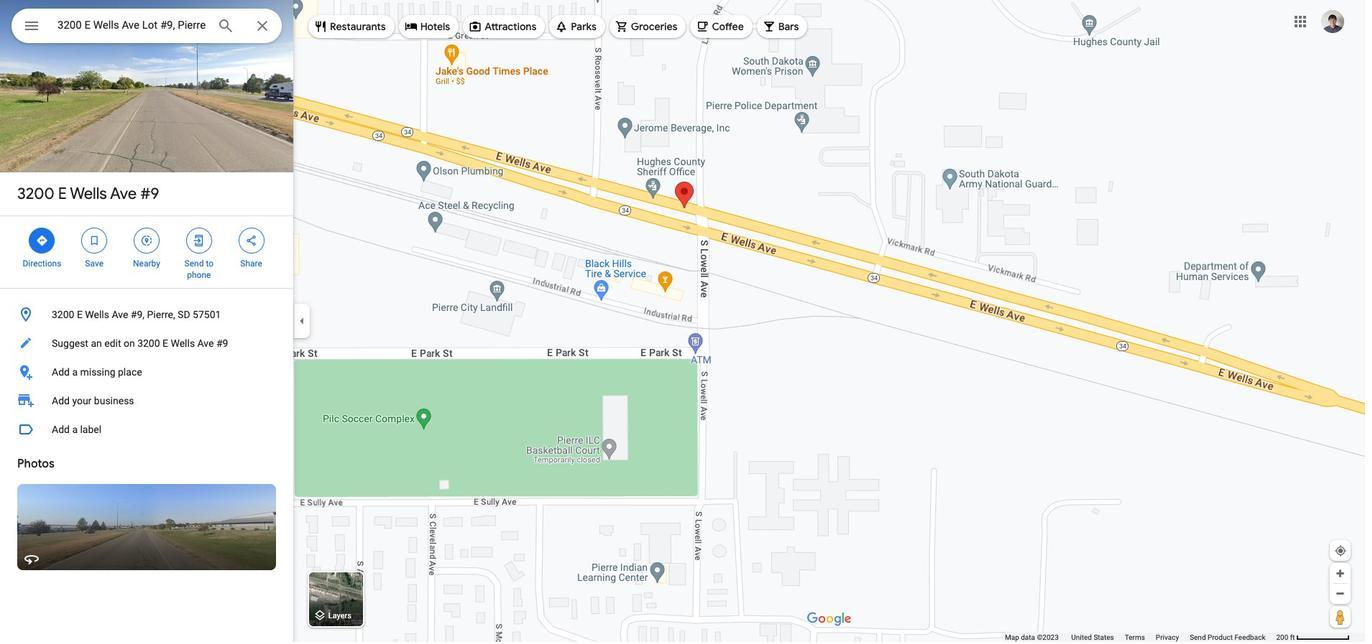 Task type: vqa. For each thing, say whether or not it's contained in the screenshot.
charges
no



Task type: locate. For each thing, give the bounding box(es) containing it.
e inside button
[[77, 309, 83, 321]]

None field
[[58, 17, 206, 34]]

suggest an edit on 3200 e wells ave #9 button
[[0, 329, 293, 358]]

hotels
[[420, 20, 450, 33]]

add your business link
[[0, 387, 293, 416]]

#9 down 57501
[[216, 338, 228, 349]]

1 horizontal spatial e
[[77, 309, 83, 321]]

add a missing place
[[52, 367, 142, 378]]

send inside button
[[1190, 634, 1206, 642]]

ave down 57501
[[197, 338, 214, 349]]

wells
[[70, 184, 107, 204], [85, 309, 109, 321], [171, 338, 195, 349]]

privacy button
[[1156, 633, 1179, 643]]

1 horizontal spatial send
[[1190, 634, 1206, 642]]

1 vertical spatial a
[[72, 424, 78, 436]]

add left label
[[52, 424, 70, 436]]

0 vertical spatial add
[[52, 367, 70, 378]]

footer inside google maps element
[[1005, 633, 1277, 643]]

0 vertical spatial 3200
[[17, 184, 54, 204]]

2 horizontal spatial e
[[163, 338, 168, 349]]

wells for #9,
[[85, 309, 109, 321]]

3200 up suggest in the left of the page
[[52, 309, 74, 321]]

states
[[1094, 634, 1114, 642]]

groceries
[[631, 20, 678, 33]]

footer containing map data ©2023
[[1005, 633, 1277, 643]]

ave for #9,
[[112, 309, 128, 321]]

footer
[[1005, 633, 1277, 643]]

 search field
[[12, 9, 282, 46]]

a for missing
[[72, 367, 78, 378]]

bars
[[779, 20, 799, 33]]

send product feedback button
[[1190, 633, 1266, 643]]

e for 3200 e wells ave #9, pierre, sd 57501
[[77, 309, 83, 321]]

2 vertical spatial add
[[52, 424, 70, 436]]

1 vertical spatial ave
[[112, 309, 128, 321]]

zoom in image
[[1335, 569, 1346, 580]]

3200 up 
[[17, 184, 54, 204]]

send left product
[[1190, 634, 1206, 642]]

add
[[52, 367, 70, 378], [52, 395, 70, 407], [52, 424, 70, 436]]

1 vertical spatial 3200
[[52, 309, 74, 321]]

attractions
[[485, 20, 537, 33]]

a inside add a label button
[[72, 424, 78, 436]]

data
[[1021, 634, 1035, 642]]

1 add from the top
[[52, 367, 70, 378]]

send to phone
[[184, 259, 214, 280]]

bars button
[[757, 9, 808, 44]]

wells down sd
[[171, 338, 195, 349]]

0 vertical spatial #9
[[140, 184, 159, 204]]

layers
[[328, 612, 352, 621]]

57501
[[193, 309, 221, 321]]

2 vertical spatial e
[[163, 338, 168, 349]]

hotels button
[[399, 9, 459, 44]]

send inside send to phone
[[184, 259, 204, 269]]

restaurants button
[[308, 9, 395, 44]]

2 a from the top
[[72, 424, 78, 436]]

send
[[184, 259, 204, 269], [1190, 634, 1206, 642]]

0 vertical spatial a
[[72, 367, 78, 378]]

wells up 
[[70, 184, 107, 204]]

suggest an edit on 3200 e wells ave #9
[[52, 338, 228, 349]]

2 vertical spatial 3200
[[137, 338, 160, 349]]

e for 3200 e wells ave #9
[[58, 184, 67, 204]]

e
[[58, 184, 67, 204], [77, 309, 83, 321], [163, 338, 168, 349]]

1 vertical spatial add
[[52, 395, 70, 407]]


[[88, 233, 101, 249]]

1 vertical spatial #9
[[216, 338, 228, 349]]

wells up "an"
[[85, 309, 109, 321]]

wells inside button
[[85, 309, 109, 321]]

©2023
[[1037, 634, 1059, 642]]

ave up actions for 3200 e wells ave #9 region
[[110, 184, 137, 204]]

a for label
[[72, 424, 78, 436]]

a left label
[[72, 424, 78, 436]]

3200 right on
[[137, 338, 160, 349]]


[[36, 233, 48, 249]]

1 horizontal spatial #9
[[216, 338, 228, 349]]

on
[[124, 338, 135, 349]]

wells inside button
[[171, 338, 195, 349]]

ave inside 3200 e wells ave #9, pierre, sd 57501 button
[[112, 309, 128, 321]]

3200 e wells ave #9
[[17, 184, 159, 204]]

1 vertical spatial e
[[77, 309, 83, 321]]

terms button
[[1125, 633, 1145, 643]]

ave inside suggest an edit on 3200 e wells ave #9 button
[[197, 338, 214, 349]]

0 vertical spatial ave
[[110, 184, 137, 204]]

0 vertical spatial wells
[[70, 184, 107, 204]]

0 horizontal spatial send
[[184, 259, 204, 269]]

3200 inside button
[[52, 309, 74, 321]]

1 vertical spatial wells
[[85, 309, 109, 321]]

1 a from the top
[[72, 367, 78, 378]]

3 add from the top
[[52, 424, 70, 436]]

add inside "button"
[[52, 367, 70, 378]]

united states button
[[1072, 633, 1114, 643]]

1 vertical spatial send
[[1190, 634, 1206, 642]]

business
[[94, 395, 134, 407]]

3200 e wells ave #9, pierre, sd 57501
[[52, 309, 221, 321]]

none field inside 3200 e wells ave lot #9, pierre, sd 57501 field
[[58, 17, 206, 34]]

add for add a label
[[52, 424, 70, 436]]

add your business
[[52, 395, 134, 407]]

2 vertical spatial ave
[[197, 338, 214, 349]]

3200 for 3200 e wells ave #9, pierre, sd 57501
[[52, 309, 74, 321]]

0 horizontal spatial e
[[58, 184, 67, 204]]

0 vertical spatial send
[[184, 259, 204, 269]]

200 ft button
[[1277, 634, 1350, 642]]

2 vertical spatial wells
[[171, 338, 195, 349]]

3200 e wells ave #9 main content
[[0, 0, 293, 643]]

pierre,
[[147, 309, 175, 321]]

add inside button
[[52, 424, 70, 436]]

a inside add a missing place "button"
[[72, 367, 78, 378]]

3200
[[17, 184, 54, 204], [52, 309, 74, 321], [137, 338, 160, 349]]

parks button
[[550, 9, 605, 44]]

edit
[[104, 338, 121, 349]]

2 add from the top
[[52, 395, 70, 407]]

photos
[[17, 457, 54, 472]]

add left 'your'
[[52, 395, 70, 407]]

ft
[[1290, 634, 1295, 642]]

actions for 3200 e wells ave #9 region
[[0, 216, 293, 288]]

send up phone
[[184, 259, 204, 269]]

a
[[72, 367, 78, 378], [72, 424, 78, 436]]

 button
[[12, 9, 52, 46]]


[[245, 233, 258, 249]]

0 horizontal spatial #9
[[140, 184, 159, 204]]

show your location image
[[1335, 545, 1347, 558]]

groceries button
[[610, 9, 686, 44]]

show street view coverage image
[[1330, 607, 1351, 628]]

google account: nolan park  
(nolan.park@adept.ai) image
[[1322, 10, 1345, 33]]

restaurants
[[330, 20, 386, 33]]


[[140, 233, 153, 249]]

ave
[[110, 184, 137, 204], [112, 309, 128, 321], [197, 338, 214, 349]]

e inside button
[[163, 338, 168, 349]]

#9 up the ""
[[140, 184, 159, 204]]

#9
[[140, 184, 159, 204], [216, 338, 228, 349]]

ave left #9,
[[112, 309, 128, 321]]

a left the missing
[[72, 367, 78, 378]]

to
[[206, 259, 214, 269]]

0 vertical spatial e
[[58, 184, 67, 204]]

add down suggest in the left of the page
[[52, 367, 70, 378]]



Task type: describe. For each thing, give the bounding box(es) containing it.
save
[[85, 259, 104, 269]]

product
[[1208, 634, 1233, 642]]

#9,
[[131, 309, 145, 321]]

feedback
[[1235, 634, 1266, 642]]

send for send to phone
[[184, 259, 204, 269]]

coffee
[[712, 20, 744, 33]]

send product feedback
[[1190, 634, 1266, 642]]

map data ©2023
[[1005, 634, 1061, 642]]

google maps element
[[0, 0, 1365, 643]]

3200 e wells ave #9, pierre, sd 57501 button
[[0, 301, 293, 329]]

nearby
[[133, 259, 160, 269]]

missing
[[80, 367, 115, 378]]

map
[[1005, 634, 1019, 642]]

add a missing place button
[[0, 358, 293, 387]]

200
[[1277, 634, 1289, 642]]

terms
[[1125, 634, 1145, 642]]

3200 for 3200 e wells ave #9
[[17, 184, 54, 204]]

add a label
[[52, 424, 101, 436]]

3200 inside button
[[137, 338, 160, 349]]

directions
[[23, 259, 61, 269]]

coffee button
[[691, 9, 753, 44]]

zoom out image
[[1335, 589, 1346, 600]]

your
[[72, 395, 92, 407]]

add a label button
[[0, 416, 293, 444]]

send for send product feedback
[[1190, 634, 1206, 642]]

place
[[118, 367, 142, 378]]

label
[[80, 424, 101, 436]]

united states
[[1072, 634, 1114, 642]]

add for add your business
[[52, 395, 70, 407]]

sd
[[178, 309, 190, 321]]


[[23, 16, 40, 36]]

add for add a missing place
[[52, 367, 70, 378]]

ave for #9
[[110, 184, 137, 204]]

collapse side panel image
[[294, 313, 310, 329]]

share
[[240, 259, 262, 269]]

parks
[[571, 20, 597, 33]]

suggest
[[52, 338, 88, 349]]

200 ft
[[1277, 634, 1295, 642]]

#9 inside suggest an edit on 3200 e wells ave #9 button
[[216, 338, 228, 349]]

wells for #9
[[70, 184, 107, 204]]

united
[[1072, 634, 1092, 642]]

3200 E Wells Ave Lot #9, Pierre, SD 57501 field
[[12, 9, 282, 43]]


[[193, 233, 205, 249]]

attractions button
[[463, 9, 545, 44]]

an
[[91, 338, 102, 349]]

phone
[[187, 270, 211, 280]]

privacy
[[1156, 634, 1179, 642]]



